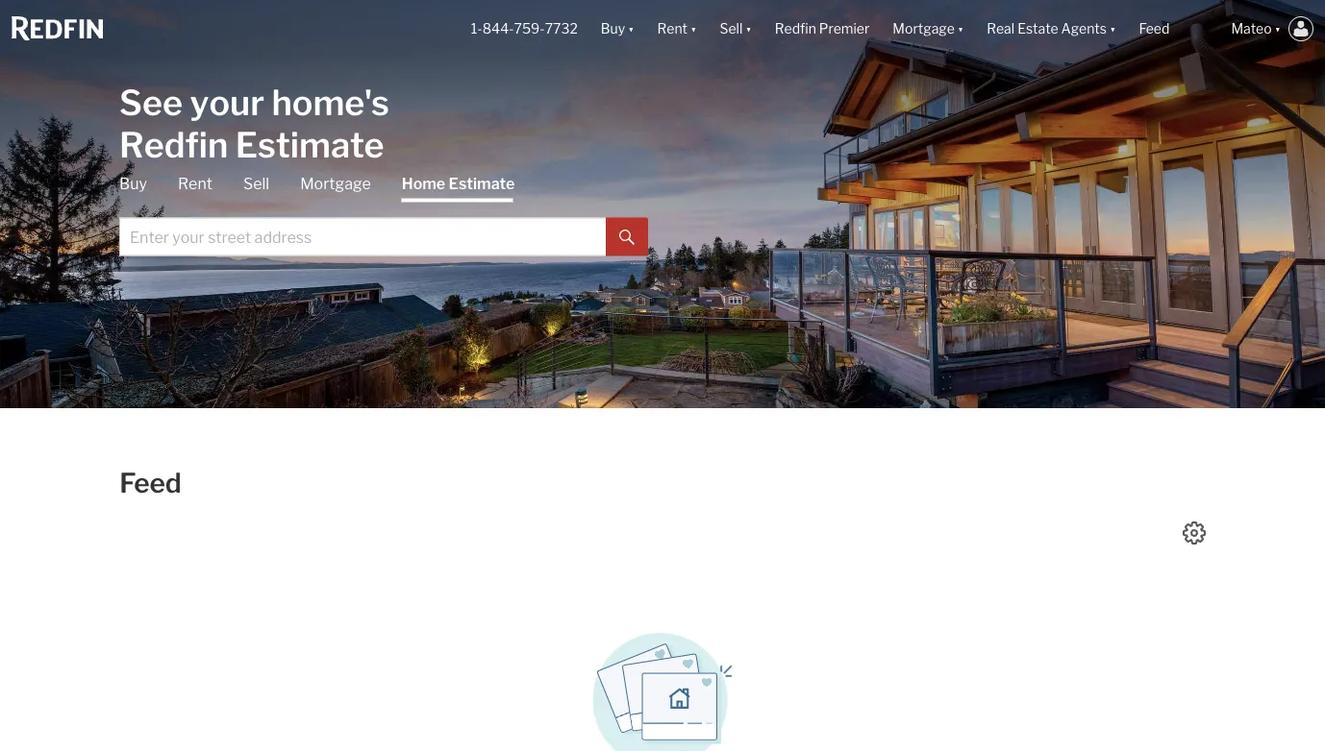 Task type: describe. For each thing, give the bounding box(es) containing it.
Enter your street address search field
[[119, 218, 606, 256]]

real estate agents ▾ button
[[975, 0, 1127, 58]]

rent link
[[178, 174, 212, 195]]

▾ for sell ▾
[[746, 21, 752, 37]]

redfin premier
[[775, 21, 870, 37]]

estimate inside 'link'
[[449, 175, 515, 193]]

▾ for buy ▾
[[628, 21, 634, 37]]

▾ for mateo ▾
[[1275, 21, 1281, 37]]

submit search image
[[619, 230, 635, 245]]

redfin inside see your home's redfin estimate
[[119, 124, 228, 166]]

5 ▾ from the left
[[1110, 21, 1116, 37]]

1-844-759-7732 link
[[471, 21, 578, 37]]

1 vertical spatial feed
[[119, 467, 182, 500]]

sell for sell ▾
[[720, 21, 743, 37]]

▾ for rent ▾
[[690, 21, 697, 37]]

sell ▾ button
[[720, 0, 752, 58]]

buy for buy
[[119, 175, 147, 193]]

see
[[119, 81, 183, 124]]

759-
[[514, 21, 545, 37]]

▾ for mortgage ▾
[[958, 21, 964, 37]]

feed inside feed button
[[1139, 21, 1170, 37]]

premier
[[819, 21, 870, 37]]

sell link
[[243, 174, 269, 195]]

sell for sell
[[243, 175, 269, 193]]

buy ▾ button
[[589, 0, 646, 58]]

rent ▾ button
[[657, 0, 697, 58]]

redfin premier button
[[763, 0, 881, 58]]

844-
[[482, 21, 514, 37]]

mortgage for mortgage ▾
[[893, 21, 955, 37]]

mortgage ▾ button
[[893, 0, 964, 58]]

7732
[[545, 21, 578, 37]]

home estimate
[[402, 175, 515, 193]]

real
[[987, 21, 1015, 37]]

buy ▾
[[601, 21, 634, 37]]

rent for rent ▾
[[657, 21, 688, 37]]

rent for rent
[[178, 175, 212, 193]]

home's
[[272, 81, 389, 124]]

agents
[[1061, 21, 1107, 37]]

real estate agents ▾
[[987, 21, 1116, 37]]



Task type: vqa. For each thing, say whether or not it's contained in the screenshot.
Based
no



Task type: locate. For each thing, give the bounding box(es) containing it.
2 ▾ from the left
[[690, 21, 697, 37]]

rent ▾
[[657, 21, 697, 37]]

buy
[[601, 21, 625, 37], [119, 175, 147, 193]]

estimate right home
[[449, 175, 515, 193]]

sell ▾ button
[[708, 0, 763, 58]]

sell right rent ▾
[[720, 21, 743, 37]]

rent ▾ button
[[646, 0, 708, 58]]

mortgage ▾ button
[[881, 0, 975, 58]]

1 vertical spatial estimate
[[449, 175, 515, 193]]

redfin
[[775, 21, 816, 37], [119, 124, 228, 166]]

1 vertical spatial sell
[[243, 175, 269, 193]]

mortgage
[[893, 21, 955, 37], [300, 175, 371, 193]]

mortgage link
[[300, 174, 371, 195]]

1 vertical spatial rent
[[178, 175, 212, 193]]

0 horizontal spatial buy
[[119, 175, 147, 193]]

1 ▾ from the left
[[628, 21, 634, 37]]

redfin left "premier"
[[775, 21, 816, 37]]

4 ▾ from the left
[[958, 21, 964, 37]]

home estimate link
[[402, 174, 515, 202]]

rent inside dropdown button
[[657, 21, 688, 37]]

0 vertical spatial estimate
[[235, 124, 384, 166]]

0 horizontal spatial estimate
[[235, 124, 384, 166]]

▾ right agents
[[1110, 21, 1116, 37]]

1 vertical spatial buy
[[119, 175, 147, 193]]

6 ▾ from the left
[[1275, 21, 1281, 37]]

buy for buy ▾
[[601, 21, 625, 37]]

sell down see your home's redfin estimate
[[243, 175, 269, 193]]

▾ right mateo
[[1275, 21, 1281, 37]]

1 horizontal spatial sell
[[720, 21, 743, 37]]

1 horizontal spatial mortgage
[[893, 21, 955, 37]]

sell inside dropdown button
[[720, 21, 743, 37]]

your
[[190, 81, 264, 124]]

mortgage inside tab list
[[300, 175, 371, 193]]

▾ right rent ▾
[[746, 21, 752, 37]]

estate
[[1018, 21, 1058, 37]]

1 horizontal spatial estimate
[[449, 175, 515, 193]]

0 horizontal spatial feed
[[119, 467, 182, 500]]

rent
[[657, 21, 688, 37], [178, 175, 212, 193]]

1 horizontal spatial buy
[[601, 21, 625, 37]]

mortgage up the "enter your street address" search field
[[300, 175, 371, 193]]

0 horizontal spatial redfin
[[119, 124, 228, 166]]

1-844-759-7732
[[471, 21, 578, 37]]

real estate agents ▾ link
[[987, 0, 1116, 58]]

mortgage for mortgage
[[300, 175, 371, 193]]

estimate
[[235, 124, 384, 166], [449, 175, 515, 193]]

feed button
[[1127, 0, 1220, 58]]

0 horizontal spatial mortgage
[[300, 175, 371, 193]]

3 ▾ from the left
[[746, 21, 752, 37]]

0 vertical spatial feed
[[1139, 21, 1170, 37]]

0 vertical spatial mortgage
[[893, 21, 955, 37]]

rent right buy ▾
[[657, 21, 688, 37]]

0 vertical spatial sell
[[720, 21, 743, 37]]

redfin inside button
[[775, 21, 816, 37]]

1 vertical spatial mortgage
[[300, 175, 371, 193]]

mortgage left real
[[893, 21, 955, 37]]

buy inside dropdown button
[[601, 21, 625, 37]]

0 horizontal spatial sell
[[243, 175, 269, 193]]

estimate up mortgage link
[[235, 124, 384, 166]]

redfin up rent link
[[119, 124, 228, 166]]

see your home's redfin estimate
[[119, 81, 389, 166]]

1-
[[471, 21, 482, 37]]

estimate inside see your home's redfin estimate
[[235, 124, 384, 166]]

sell
[[720, 21, 743, 37], [243, 175, 269, 193]]

sell ▾
[[720, 21, 752, 37]]

1 vertical spatial redfin
[[119, 124, 228, 166]]

mortgage inside dropdown button
[[893, 21, 955, 37]]

buy right 7732
[[601, 21, 625, 37]]

0 horizontal spatial rent
[[178, 175, 212, 193]]

buy ▾ button
[[601, 0, 634, 58]]

mateo ▾
[[1231, 21, 1281, 37]]

1 horizontal spatial rent
[[657, 21, 688, 37]]

0 vertical spatial buy
[[601, 21, 625, 37]]

0 vertical spatial rent
[[657, 21, 688, 37]]

buy link
[[119, 174, 147, 195]]

mortgage ▾
[[893, 21, 964, 37]]

▾ left rent ▾
[[628, 21, 634, 37]]

▾ left real
[[958, 21, 964, 37]]

1 horizontal spatial feed
[[1139, 21, 1170, 37]]

rent left sell "link"
[[178, 175, 212, 193]]

0 vertical spatial redfin
[[775, 21, 816, 37]]

buy left rent link
[[119, 175, 147, 193]]

1 horizontal spatial redfin
[[775, 21, 816, 37]]

tab list containing buy
[[119, 174, 648, 256]]

▾
[[628, 21, 634, 37], [690, 21, 697, 37], [746, 21, 752, 37], [958, 21, 964, 37], [1110, 21, 1116, 37], [1275, 21, 1281, 37]]

home
[[402, 175, 445, 193]]

feed
[[1139, 21, 1170, 37], [119, 467, 182, 500]]

▾ left sell ▾
[[690, 21, 697, 37]]

tab list
[[119, 174, 648, 256]]

mateo
[[1231, 21, 1272, 37]]



